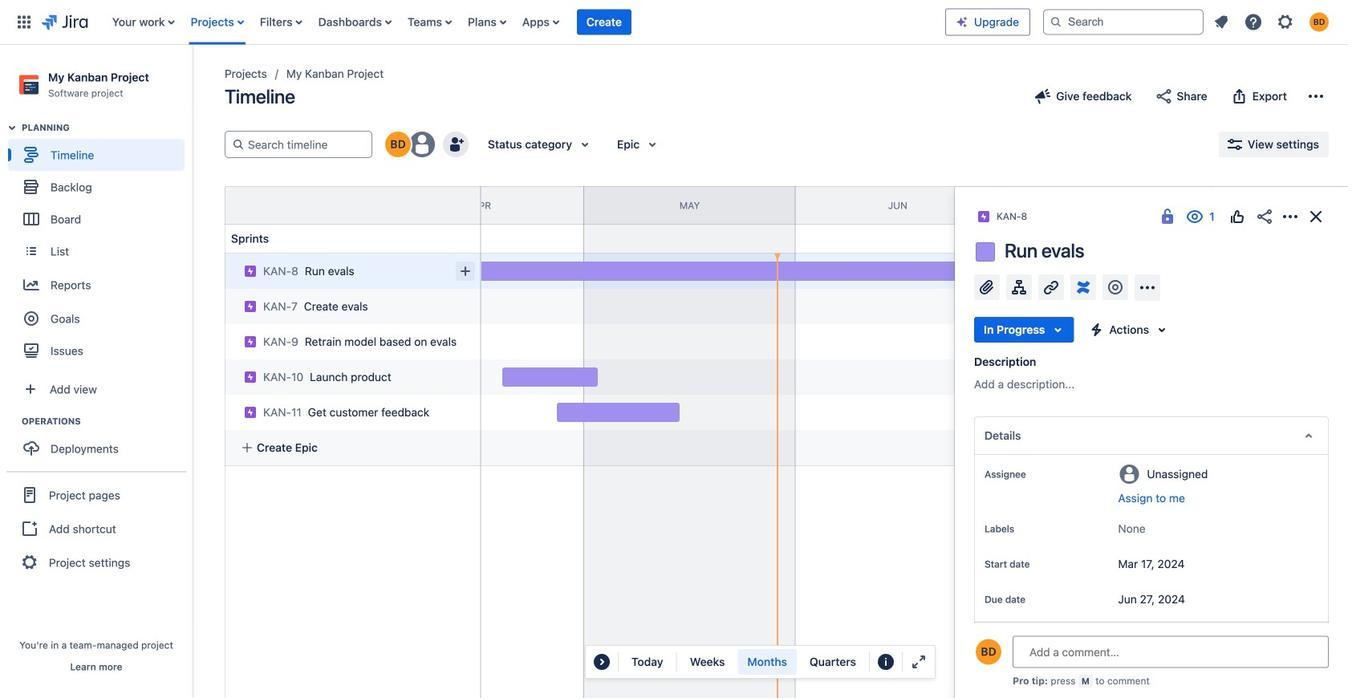 Task type: describe. For each thing, give the bounding box(es) containing it.
attach image
[[978, 278, 997, 297]]

add people image
[[446, 135, 466, 154]]

2 column header from the left
[[1000, 187, 1212, 224]]

sidebar element
[[0, 45, 193, 698]]

group for the 'operations' icon
[[8, 415, 192, 470]]

primary element
[[10, 0, 945, 45]]

link goals image
[[1106, 278, 1125, 297]]

row header inside timeline grid
[[225, 186, 482, 225]]

operations image
[[2, 412, 22, 431]]

planning image
[[2, 118, 22, 137]]

epic image
[[244, 335, 257, 348]]

2 vertical spatial group
[[6, 471, 186, 585]]

notifications image
[[1212, 12, 1231, 32]]

your profile and settings image
[[1310, 12, 1329, 32]]

Search field
[[1043, 9, 1204, 35]]

appswitcher icon image
[[14, 12, 34, 32]]

4 epic image from the top
[[244, 406, 257, 419]]

add a child issue image
[[1010, 278, 1029, 297]]

close image
[[1307, 207, 1326, 226]]

timeline grid
[[168, 186, 1348, 698]]

project overview element
[[974, 671, 1329, 698]]

3 epic image from the top
[[244, 371, 257, 384]]

1 horizontal spatial list
[[1207, 8, 1339, 37]]

details element
[[974, 417, 1329, 455]]

1 epic image from the top
[[244, 265, 257, 278]]



Task type: locate. For each thing, give the bounding box(es) containing it.
settings image
[[1276, 12, 1295, 32]]

list
[[104, 0, 945, 45], [1207, 8, 1339, 37]]

1 horizontal spatial column header
[[1000, 187, 1212, 224]]

list item
[[577, 0, 632, 45]]

group
[[8, 121, 192, 372], [8, 415, 192, 470], [6, 471, 186, 585]]

cell
[[225, 254, 482, 289], [218, 284, 483, 324], [218, 319, 483, 360], [218, 355, 483, 395], [218, 390, 483, 430]]

Search timeline text field
[[245, 132, 365, 157]]

0 vertical spatial group
[[8, 121, 192, 372]]

timeline view to show as group
[[680, 649, 866, 675]]

heading
[[22, 121, 192, 134], [22, 415, 192, 428]]

0 horizontal spatial list
[[104, 0, 945, 45]]

1 heading from the top
[[22, 121, 192, 134]]

1 vertical spatial heading
[[22, 415, 192, 428]]

sidebar navigation image
[[175, 64, 210, 96]]

help image
[[1244, 12, 1263, 32]]

export icon image
[[1230, 87, 1249, 106]]

0 horizontal spatial column header
[[168, 187, 380, 224]]

None search field
[[1043, 9, 1204, 35]]

2 heading from the top
[[22, 415, 192, 428]]

enter full screen image
[[909, 653, 929, 672]]

jira image
[[42, 12, 88, 32], [42, 12, 88, 32]]

1 vertical spatial group
[[8, 415, 192, 470]]

2 epic image from the top
[[244, 300, 257, 313]]

group for planning icon
[[8, 121, 192, 372]]

heading for planning icon's "group"
[[22, 121, 192, 134]]

heading for "group" for the 'operations' icon
[[22, 415, 192, 428]]

row header
[[225, 186, 482, 225]]

column header
[[168, 187, 380, 224], [1000, 187, 1212, 224]]

banner
[[0, 0, 1348, 45]]

legend image
[[876, 653, 896, 672]]

create child issue image
[[456, 262, 475, 281]]

goal image
[[24, 312, 39, 326]]

search image
[[1050, 16, 1063, 28]]

epic image
[[244, 265, 257, 278], [244, 300, 257, 313], [244, 371, 257, 384], [244, 406, 257, 419]]

1 column header from the left
[[168, 187, 380, 224]]

0 vertical spatial heading
[[22, 121, 192, 134]]

Add a comment… field
[[1013, 636, 1329, 668]]



Task type: vqa. For each thing, say whether or not it's contained in the screenshot.
Project 1 image
no



